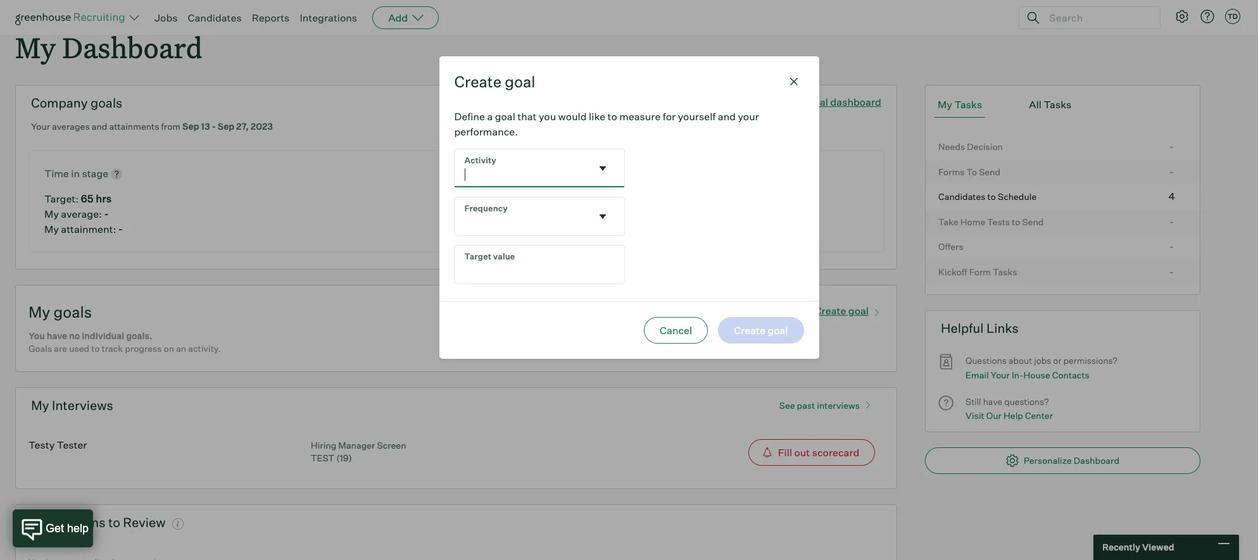 Task type: describe. For each thing, give the bounding box(es) containing it.
tab list containing my tasks
[[935, 92, 1192, 118]]

performance.
[[455, 125, 518, 138]]

tasks for all tasks
[[1044, 98, 1072, 111]]

65
[[81, 192, 94, 205]]

personalize
[[1025, 455, 1073, 466]]

1 horizontal spatial tasks
[[994, 267, 1018, 277]]

screen
[[377, 440, 406, 451]]

jobs
[[1035, 356, 1052, 366]]

td button
[[1223, 6, 1244, 27]]

candidates to schedule
[[939, 191, 1037, 202]]

helpful
[[942, 321, 984, 337]]

my for dashboard
[[15, 29, 56, 66]]

progress
[[125, 343, 162, 354]]

forms to send
[[939, 166, 1001, 177]]

all tasks button
[[1027, 92, 1075, 118]]

take
[[939, 216, 959, 227]]

define
[[455, 110, 485, 123]]

my for interviews
[[31, 398, 49, 414]]

from
[[161, 121, 181, 132]]

target:
[[44, 192, 79, 205]]

td
[[1228, 12, 1239, 21]]

define a goal that you would like to measure for yourself and your performance.
[[455, 110, 760, 138]]

forms
[[939, 166, 965, 177]]

tasks for my tasks
[[955, 98, 983, 111]]

see goal dashboard
[[788, 96, 882, 108]]

jobs link
[[155, 11, 178, 24]]

all tasks
[[1030, 98, 1072, 111]]

goals for company goals
[[91, 95, 123, 111]]

interviews
[[52, 398, 113, 414]]

recently viewed
[[1103, 543, 1175, 553]]

in
[[71, 167, 80, 180]]

schedule
[[999, 191, 1037, 202]]

see past interviews
[[780, 400, 860, 411]]

email
[[966, 370, 990, 381]]

goal inside define a goal that you would like to measure for yourself and your performance.
[[495, 110, 516, 123]]

have for help
[[984, 397, 1003, 407]]

still
[[966, 397, 982, 407]]

attainments
[[109, 121, 159, 132]]

goals.
[[126, 331, 152, 341]]

take home tests to send
[[939, 216, 1044, 227]]

td button
[[1226, 9, 1241, 24]]

dashboard for personalize dashboard
[[1074, 455, 1120, 466]]

1 horizontal spatial create
[[815, 304, 847, 317]]

for
[[663, 110, 676, 123]]

hiring
[[311, 440, 337, 451]]

links
[[987, 321, 1019, 337]]

hrs
[[96, 192, 112, 205]]

my interviews
[[31, 398, 113, 414]]

1 horizontal spatial create goal
[[815, 304, 869, 317]]

4
[[1169, 190, 1176, 203]]

testy tester
[[29, 439, 87, 452]]

about
[[1009, 356, 1033, 366]]

company goals
[[31, 95, 123, 111]]

candidates link
[[188, 11, 242, 24]]

reports link
[[252, 11, 290, 24]]

to
[[967, 166, 978, 177]]

yourself
[[678, 110, 716, 123]]

your averages and attainments from sep 13 - sep 27, 2023
[[31, 121, 273, 132]]

tests
[[988, 216, 1011, 227]]

my goals
[[29, 303, 92, 322]]

email your in-house contacts link
[[966, 368, 1090, 383]]

visit our help center link
[[966, 410, 1054, 424]]

see past interviews link
[[773, 395, 882, 411]]

goal inside create goal link
[[849, 304, 869, 317]]

dashboard
[[831, 96, 882, 108]]

configure image
[[1175, 9, 1191, 24]]

or
[[1054, 356, 1062, 366]]

kickoff
[[939, 267, 968, 277]]

average:
[[61, 208, 102, 220]]

Search text field
[[1047, 9, 1149, 27]]

to up 'take home tests to send'
[[988, 191, 997, 202]]

testy
[[29, 439, 55, 452]]

0 horizontal spatial and
[[92, 121, 107, 132]]

cancel
[[660, 324, 693, 337]]

1 sep from the left
[[183, 121, 199, 132]]

individual
[[82, 331, 124, 341]]

visit
[[966, 411, 985, 422]]

13
[[201, 121, 210, 132]]

house
[[1024, 370, 1051, 381]]



Task type: vqa. For each thing, say whether or not it's contained in the screenshot.
TAB LIST containing My Tasks
yes



Task type: locate. For each thing, give the bounding box(es) containing it.
candidates for candidates to schedule
[[939, 191, 986, 202]]

tasks right form at the right
[[994, 267, 1018, 277]]

0 horizontal spatial create goal
[[455, 72, 536, 91]]

0 vertical spatial send
[[980, 166, 1001, 177]]

candidates
[[188, 11, 242, 24], [939, 191, 986, 202]]

out
[[795, 446, 811, 459]]

1 vertical spatial your
[[991, 370, 1011, 381]]

-
[[212, 121, 216, 132], [1170, 140, 1175, 153], [1170, 165, 1175, 178], [104, 208, 109, 220], [1170, 215, 1175, 228], [118, 223, 123, 236], [1170, 240, 1175, 253], [1170, 265, 1175, 278]]

0 vertical spatial create goal
[[455, 72, 536, 91]]

to right the like
[[608, 110, 618, 123]]

you have no individual goals. goals are used to track progress on an activity.
[[29, 331, 221, 354]]

stage
[[82, 167, 108, 180]]

see
[[788, 96, 806, 108], [780, 400, 795, 411]]

needs
[[939, 141, 966, 152]]

test
[[311, 453, 335, 464]]

your left in-
[[991, 370, 1011, 381]]

cancel button
[[644, 317, 708, 344]]

interviews
[[818, 400, 860, 411]]

1 vertical spatial send
[[1023, 216, 1044, 227]]

goal
[[505, 72, 536, 91], [808, 96, 829, 108], [495, 110, 516, 123], [849, 304, 869, 317]]

0 vertical spatial your
[[31, 121, 50, 132]]

have up are
[[47, 331, 67, 341]]

questions?
[[1005, 397, 1050, 407]]

your down company
[[31, 121, 50, 132]]

1 vertical spatial see
[[780, 400, 795, 411]]

see down the close modal icon
[[788, 96, 806, 108]]

still have questions? visit our help center
[[966, 397, 1054, 422]]

1 horizontal spatial send
[[1023, 216, 1044, 227]]

personalize dashboard link
[[926, 448, 1201, 474]]

dashboard right personalize
[[1074, 455, 1120, 466]]

send
[[980, 166, 1001, 177], [1023, 216, 1044, 227]]

tasks right all
[[1044, 98, 1072, 111]]

tasks inside my tasks button
[[955, 98, 983, 111]]

track
[[102, 343, 123, 354]]

a
[[487, 110, 493, 123]]

goals
[[29, 343, 52, 354]]

fill out scorecard link
[[593, 440, 876, 466]]

time
[[44, 167, 69, 180]]

see for company goals
[[788, 96, 806, 108]]

tab list
[[935, 92, 1192, 118]]

dashboard down jobs link
[[62, 29, 202, 66]]

0 horizontal spatial send
[[980, 166, 1001, 177]]

0 horizontal spatial candidates
[[188, 11, 242, 24]]

sep
[[183, 121, 199, 132], [218, 121, 235, 132]]

to
[[608, 110, 618, 123], [988, 191, 997, 202], [1013, 216, 1021, 227], [91, 343, 100, 354], [108, 515, 120, 531]]

0 horizontal spatial tasks
[[955, 98, 983, 111]]

1 horizontal spatial and
[[718, 110, 736, 123]]

0 vertical spatial dashboard
[[62, 29, 202, 66]]

hiring manager screen test (19)
[[311, 440, 406, 464]]

used
[[69, 343, 89, 354]]

1 vertical spatial have
[[984, 397, 1003, 407]]

send right to
[[980, 166, 1001, 177]]

0 vertical spatial goals
[[91, 95, 123, 111]]

target: 65 hrs my average: - my attainment: -
[[44, 192, 123, 236]]

my dashboard
[[15, 29, 202, 66]]

1 horizontal spatial dashboard
[[1074, 455, 1120, 466]]

your inside questions about jobs or permissions? email your in-house contacts
[[991, 370, 1011, 381]]

decision
[[968, 141, 1004, 152]]

questions about jobs or permissions? email your in-house contacts
[[966, 356, 1118, 381]]

contacts
[[1053, 370, 1090, 381]]

to down individual at the left of the page
[[91, 343, 100, 354]]

greenhouse recruiting image
[[15, 10, 129, 25]]

close modal icon image
[[787, 74, 802, 89]]

27,
[[236, 121, 249, 132]]

personalize dashboard
[[1025, 455, 1120, 466]]

2 sep from the left
[[218, 121, 235, 132]]

and left your
[[718, 110, 736, 123]]

on
[[164, 343, 174, 354]]

your
[[738, 110, 760, 123]]

helpful links
[[942, 321, 1019, 337]]

in-
[[1012, 370, 1024, 381]]

recently
[[1103, 543, 1141, 553]]

your
[[31, 121, 50, 132], [991, 370, 1011, 381]]

would
[[559, 110, 587, 123]]

add
[[388, 11, 408, 24]]

goals up attainments
[[91, 95, 123, 111]]

my for goals
[[29, 303, 50, 322]]

0 horizontal spatial your
[[31, 121, 50, 132]]

send down schedule
[[1023, 216, 1044, 227]]

goals up no
[[54, 303, 92, 322]]

my tasks
[[938, 98, 983, 111]]

1 vertical spatial goals
[[54, 303, 92, 322]]

dashboard inside "link"
[[1074, 455, 1120, 466]]

1 horizontal spatial candidates
[[939, 191, 986, 202]]

questions
[[966, 356, 1007, 366]]

goals for my goals
[[54, 303, 92, 322]]

you
[[29, 331, 45, 341]]

1 vertical spatial candidates
[[939, 191, 986, 202]]

0 vertical spatial create
[[455, 72, 502, 91]]

needs decision
[[939, 141, 1004, 152]]

dashboard for my dashboard
[[62, 29, 202, 66]]

1 vertical spatial create goal
[[815, 304, 869, 317]]

tasks up the 'needs decision'
[[955, 98, 983, 111]]

permissions?
[[1064, 356, 1118, 366]]

0 vertical spatial have
[[47, 331, 67, 341]]

tester
[[57, 439, 87, 452]]

scorecard
[[813, 446, 860, 459]]

0 horizontal spatial dashboard
[[62, 29, 202, 66]]

to right tests
[[1013, 216, 1021, 227]]

to left the review
[[108, 515, 120, 531]]

have up our
[[984, 397, 1003, 407]]

kickoff form tasks
[[939, 267, 1018, 277]]

1 vertical spatial create
[[815, 304, 847, 317]]

goals
[[91, 95, 123, 111], [54, 303, 92, 322]]

1 vertical spatial dashboard
[[1074, 455, 1120, 466]]

sep left 13
[[183, 121, 199, 132]]

see for my interviews
[[780, 400, 795, 411]]

sep left the 27,
[[218, 121, 235, 132]]

testy tester link
[[29, 439, 87, 452]]

tasks inside the "all tasks" "button"
[[1044, 98, 1072, 111]]

applications
[[31, 515, 106, 531]]

center
[[1026, 411, 1054, 422]]

0 horizontal spatial have
[[47, 331, 67, 341]]

have
[[47, 331, 67, 341], [984, 397, 1003, 407]]

and inside define a goal that you would like to measure for yourself and your performance.
[[718, 110, 736, 123]]

1 horizontal spatial sep
[[218, 121, 235, 132]]

company
[[31, 95, 88, 111]]

0 vertical spatial see
[[788, 96, 806, 108]]

candidates for candidates
[[188, 11, 242, 24]]

no
[[69, 331, 80, 341]]

dashboard
[[62, 29, 202, 66], [1074, 455, 1120, 466]]

past
[[797, 400, 816, 411]]

applications to review
[[31, 515, 166, 531]]

see left past
[[780, 400, 795, 411]]

and right averages
[[92, 121, 107, 132]]

have for goals
[[47, 331, 67, 341]]

integrations
[[300, 11, 357, 24]]

to inside you have no individual goals. goals are used to track progress on an activity.
[[91, 343, 100, 354]]

are
[[54, 343, 67, 354]]

create goal
[[455, 72, 536, 91], [815, 304, 869, 317]]

reports
[[252, 11, 290, 24]]

my inside button
[[938, 98, 953, 111]]

have inside the still have questions? visit our help center
[[984, 397, 1003, 407]]

1 horizontal spatial your
[[991, 370, 1011, 381]]

to inside define a goal that you would like to measure for yourself and your performance.
[[608, 110, 618, 123]]

fill
[[779, 446, 793, 459]]

integrations link
[[300, 11, 357, 24]]

2 horizontal spatial tasks
[[1044, 98, 1072, 111]]

have inside you have no individual goals. goals are used to track progress on an activity.
[[47, 331, 67, 341]]

0 vertical spatial candidates
[[188, 11, 242, 24]]

you
[[539, 110, 556, 123]]

None number field
[[455, 246, 624, 284]]

candidates down forms to send
[[939, 191, 986, 202]]

an
[[176, 343, 186, 354]]

0 horizontal spatial create
[[455, 72, 502, 91]]

candidates right jobs link
[[188, 11, 242, 24]]

my for tasks
[[938, 98, 953, 111]]

1 horizontal spatial have
[[984, 397, 1003, 407]]

0 horizontal spatial sep
[[183, 121, 199, 132]]

2023
[[251, 121, 273, 132]]

add button
[[373, 6, 439, 29]]

review
[[123, 515, 166, 531]]

jobs
[[155, 11, 178, 24]]



